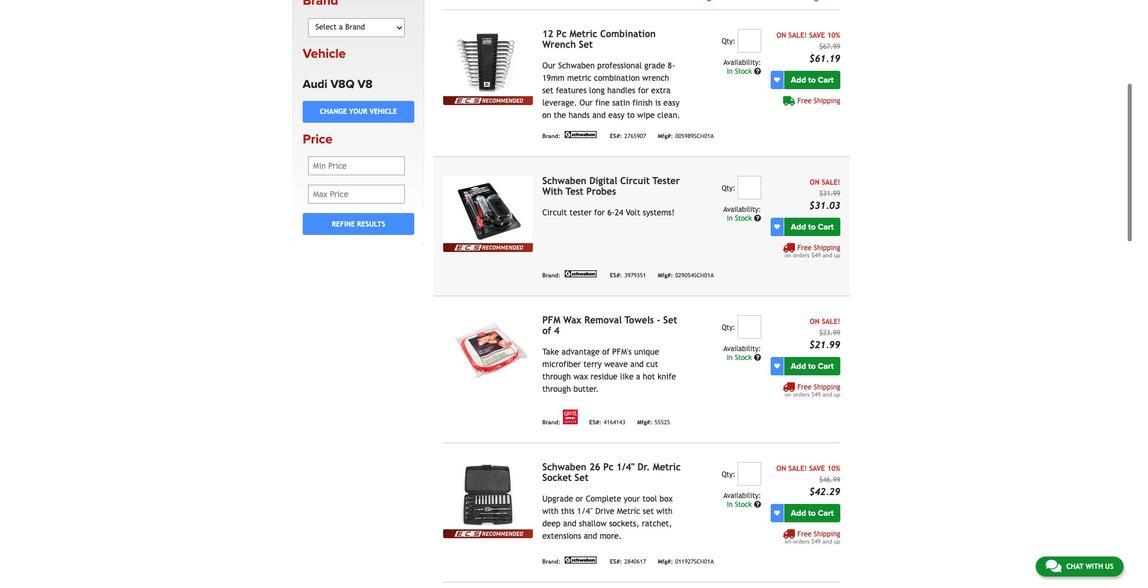 Task type: describe. For each thing, give the bounding box(es) containing it.
or
[[576, 494, 584, 504]]

add for $42.29
[[791, 508, 807, 518]]

free shipping
[[798, 97, 841, 105]]

to for $21.99
[[809, 361, 816, 371]]

availability: for $61.19
[[724, 58, 762, 67]]

schwaben - corporate logo image for schwaben digital circuit tester with test probes
[[563, 270, 599, 277]]

in for schwaben digital circuit tester with test probes
[[727, 214, 733, 223]]

Min Price number field
[[308, 157, 405, 175]]

of inside the pfm wax removal towels - set of 4
[[543, 325, 552, 337]]

long
[[590, 86, 605, 95]]

towels
[[625, 315, 654, 326]]

add to cart button for $42.29
[[785, 504, 841, 523]]

wax
[[574, 372, 588, 381]]

1 free from the top
[[798, 97, 812, 105]]

to for $42.29
[[809, 508, 816, 518]]

pfm wax removal towels - set of 4
[[543, 315, 678, 337]]

dr.
[[638, 462, 650, 473]]

add to cart button for $31.03
[[785, 218, 841, 236]]

change your vehicle
[[320, 108, 397, 116]]

upgrade
[[543, 494, 573, 504]]

on sale! $23.99 $21.99
[[810, 318, 841, 351]]

shallow
[[579, 519, 607, 528]]

question circle image for $61.19
[[755, 68, 762, 75]]

2 through from the top
[[543, 384, 571, 394]]

on sale!                         save 10% $46.99 $42.29
[[777, 465, 841, 498]]

to inside the our schwaben professional grade 8- 19mm metric combination wrench set features long handles for extra leverage. our fine satin finish is easy on the hands and easy to wipe clean.
[[627, 110, 635, 120]]

advantage
[[562, 347, 600, 357]]

10% for $61.19
[[828, 31, 841, 39]]

0 horizontal spatial with
[[543, 507, 559, 516]]

add to wish list image for $42.29
[[775, 510, 781, 516]]

shipping for $31.03
[[814, 244, 841, 252]]

$31.03
[[810, 200, 841, 211]]

es#: 2765907
[[610, 133, 646, 139]]

19mm
[[543, 73, 565, 83]]

add for $21.99
[[791, 361, 807, 371]]

tester
[[570, 208, 592, 217]]

comments image
[[1046, 559, 1062, 573]]

add to wish list image for $21.99
[[775, 363, 781, 369]]

satin
[[613, 98, 630, 107]]

pfm's
[[613, 347, 632, 357]]

Max Price number field
[[308, 185, 405, 204]]

$23.99
[[820, 329, 841, 337]]

refine
[[332, 220, 355, 228]]

shipping for 10%
[[814, 530, 841, 538]]

griot's - corporate logo image
[[563, 410, 578, 425]]

add for $31.03
[[791, 222, 807, 232]]

chat
[[1067, 563, 1084, 571]]

test
[[566, 186, 584, 197]]

with inside "link"
[[1086, 563, 1104, 571]]

vehicle inside "link"
[[370, 108, 397, 116]]

in stock for $61.19
[[727, 67, 755, 76]]

on for pfm wax removal towels - set of 4
[[785, 391, 792, 398]]

with
[[543, 186, 563, 197]]

set inside the our schwaben professional grade 8- 19mm metric combination wrench set features long handles for extra leverage. our fine satin finish is easy on the hands and easy to wipe clean.
[[543, 86, 554, 95]]

schwaben - corporate logo image for schwaben 26 pc 1/4" dr. metric socket set
[[563, 557, 599, 564]]

10% for $42.29
[[828, 465, 841, 473]]

butter.
[[574, 384, 599, 394]]

sale! for $21.99
[[822, 318, 841, 326]]

like
[[620, 372, 634, 381]]

2840617
[[625, 558, 646, 565]]

es#2765907 - 005989sch01a - 12 pc metric combination wrench set - our schwaben professional grade 8-19mm metric combination wrench set features long handles for extra leverage. our fine satin finish is easy on the hands and easy to wipe clean. - schwaben - audi bmw volkswagen mercedes benz mini porsche image
[[443, 29, 533, 96]]

and down this
[[563, 519, 577, 528]]

box
[[660, 494, 673, 504]]

availability: for $31.03
[[724, 205, 762, 214]]

question circle image for $21.99
[[755, 354, 762, 361]]

$31.99
[[820, 189, 841, 198]]

is
[[656, 98, 661, 107]]

up for $31.03
[[834, 252, 841, 259]]

free shipping on orders $49 and up for $21.99
[[785, 383, 841, 398]]

orders for $21.99
[[793, 391, 810, 398]]

stock for $31.03
[[735, 214, 752, 223]]

metric
[[568, 73, 592, 83]]

in for schwaben 26 pc 1/4" dr. metric socket set
[[727, 501, 733, 509]]

add to cart for $31.03
[[791, 222, 834, 232]]

1/4" inside schwaben 26 pc 1/4" dr. metric socket set
[[617, 462, 635, 473]]

schwaben 26 pc 1/4" dr. metric socket set link
[[543, 462, 681, 484]]

mfg#: for of
[[638, 419, 653, 426]]

es#2840617 - 011927sch01a - schwaben 26 pc 1/4" dr. metric socket set - upgrade or complete your tool box with this 1/4" drive metric set with deep and shallow sockets, ratchet, extensions and more. - schwaben - audi bmw volkswagen mercedes benz mini porsche image
[[443, 462, 533, 530]]

v8q
[[331, 77, 355, 91]]

us
[[1106, 563, 1114, 571]]

hands
[[569, 110, 590, 120]]

qty: for schwaben 26 pc 1/4" dr. metric socket set
[[722, 471, 736, 479]]

$67.99
[[820, 42, 841, 51]]

results
[[357, 220, 385, 228]]

microfiber
[[543, 360, 581, 369]]

es#: 2840617
[[610, 558, 646, 565]]

for inside the our schwaben professional grade 8- 19mm metric combination wrench set features long handles for extra leverage. our fine satin finish is easy on the hands and easy to wipe clean.
[[638, 86, 649, 95]]

12 pc metric combination wrench set link
[[543, 28, 656, 50]]

terry
[[584, 360, 602, 369]]

011927sch01a
[[676, 558, 714, 565]]

in stock for $31.03
[[727, 214, 755, 223]]

12
[[543, 28, 554, 39]]

free for $21.99
[[798, 383, 812, 391]]

stock for $42.29
[[735, 501, 752, 509]]

mfg#: for socket
[[658, 558, 673, 565]]

stock for $61.19
[[735, 67, 752, 76]]

take advantage of pfm's unique microfiber terry weave and cut through wax residue like a hot knife through butter.
[[543, 347, 677, 394]]

residue
[[591, 372, 618, 381]]

sale! for $61.19
[[789, 31, 807, 39]]

0 horizontal spatial vehicle
[[303, 46, 346, 61]]

paginated product list navigation navigation
[[536, 0, 841, 5]]

cut
[[647, 360, 659, 369]]

removal
[[585, 315, 622, 326]]

and down $42.29
[[823, 538, 833, 545]]

availability: for $42.29
[[724, 492, 762, 500]]

12 pc metric combination wrench set
[[543, 28, 656, 50]]

your inside "link"
[[349, 108, 368, 116]]

question circle image
[[755, 215, 762, 222]]

add to wish list image for $31.03
[[775, 224, 781, 230]]

ecs tuning recommends this product. image for 12 pc metric combination wrench set
[[443, 96, 533, 105]]

wipe
[[638, 110, 655, 120]]

and down $21.99
[[823, 391, 833, 398]]

schwaben - corporate logo image for 12 pc metric combination wrench set
[[563, 131, 599, 138]]

more.
[[600, 531, 622, 541]]

extra
[[652, 86, 671, 95]]

chat with us link
[[1036, 557, 1124, 577]]

1 horizontal spatial with
[[657, 507, 673, 516]]

on for $31.03
[[810, 178, 820, 187]]

knife
[[658, 372, 677, 381]]

tool
[[643, 494, 657, 504]]

digital
[[590, 175, 618, 187]]

professional
[[598, 61, 642, 70]]

shipping for $21.99
[[814, 383, 841, 391]]

es#: 4164143
[[590, 419, 626, 426]]

question circle image for $42.29
[[755, 501, 762, 508]]

handles
[[608, 86, 636, 95]]

change
[[320, 108, 347, 116]]

on for $21.99
[[810, 318, 820, 326]]

brand: for probes
[[543, 272, 561, 279]]

on sale! $31.99 $31.03
[[810, 178, 841, 211]]

change your vehicle link
[[303, 101, 415, 123]]

orders for $31.03
[[793, 252, 810, 259]]

systems!
[[643, 208, 675, 217]]

save for $61.19
[[810, 31, 826, 39]]

hot
[[643, 372, 655, 381]]

in for 12 pc metric combination wrench set
[[727, 67, 733, 76]]

metric inside schwaben 26 pc 1/4" dr. metric socket set
[[653, 462, 681, 473]]

8-
[[668, 61, 675, 70]]

of inside take advantage of pfm's unique microfiber terry weave and cut through wax residue like a hot knife through butter.
[[603, 347, 610, 357]]

this
[[561, 507, 575, 516]]

leverage.
[[543, 98, 577, 107]]

55525
[[655, 419, 671, 426]]



Task type: locate. For each thing, give the bounding box(es) containing it.
005989sch01a
[[676, 133, 714, 139]]

0 vertical spatial add to wish list image
[[775, 77, 781, 83]]

1 vertical spatial metric
[[653, 462, 681, 473]]

of left 'pfm's'
[[603, 347, 610, 357]]

and up a
[[631, 360, 644, 369]]

0 horizontal spatial circuit
[[543, 208, 567, 217]]

schwaben up tester
[[543, 175, 587, 187]]

add to wish list image
[[775, 77, 781, 83], [775, 363, 781, 369]]

2 vertical spatial ecs tuning recommends this product. image
[[443, 530, 533, 539]]

stock
[[735, 67, 752, 76], [735, 214, 752, 223], [735, 354, 752, 362], [735, 501, 752, 509]]

0 vertical spatial 10%
[[828, 31, 841, 39]]

schwaben digital circuit tester with test probes
[[543, 175, 680, 197]]

$49 down $31.03
[[812, 252, 821, 259]]

on for $42.29
[[777, 465, 787, 473]]

es#: left 3979351
[[610, 272, 622, 279]]

save for $42.29
[[810, 465, 826, 473]]

$49 for $31.03
[[812, 252, 821, 259]]

$46.99
[[820, 476, 841, 484]]

es#: 3979351
[[610, 272, 646, 279]]

2 vertical spatial set
[[575, 472, 589, 484]]

0 vertical spatial free shipping on orders $49 and up
[[785, 244, 841, 259]]

sale! inside on sale!                         save 10% $46.99 $42.29
[[789, 465, 807, 473]]

to for $31.03
[[809, 222, 816, 232]]

add to cart button down $31.03
[[785, 218, 841, 236]]

mfg#: left 029054sch01a
[[658, 272, 673, 279]]

1 vertical spatial save
[[810, 465, 826, 473]]

26
[[590, 462, 601, 473]]

upgrade or complete your tool box with this 1/4" drive metric set with deep and shallow sockets, ratchet, extensions and more.
[[543, 494, 673, 541]]

shipping down '$61.19'
[[814, 97, 841, 105]]

metric right 12
[[570, 28, 598, 39]]

0 horizontal spatial our
[[543, 61, 556, 70]]

audi
[[303, 77, 328, 91]]

1 horizontal spatial metric
[[617, 507, 641, 516]]

on for schwaben digital circuit tester with test probes
[[785, 252, 792, 259]]

1 vertical spatial schwaben
[[543, 175, 587, 187]]

add to cart up free shipping
[[791, 75, 834, 85]]

chat with us
[[1067, 563, 1114, 571]]

vehicle down 'v8'
[[370, 108, 397, 116]]

on inside on sale!                         save 10% $46.99 $42.29
[[777, 465, 787, 473]]

metric up sockets,
[[617, 507, 641, 516]]

up for $42.29
[[834, 538, 841, 545]]

save up the $46.99
[[810, 465, 826, 473]]

metric inside "upgrade or complete your tool box with this 1/4" drive metric set with deep and shallow sockets, ratchet, extensions and more."
[[617, 507, 641, 516]]

set down tool at the right of the page
[[643, 507, 654, 516]]

set left 26
[[575, 472, 589, 484]]

3 availability: from the top
[[724, 345, 762, 353]]

easy up clean.
[[664, 98, 680, 107]]

availability: for $21.99
[[724, 345, 762, 353]]

3 ecs tuning recommends this product. image from the top
[[443, 530, 533, 539]]

1 ecs tuning recommends this product. image from the top
[[443, 96, 533, 105]]

4 in from the top
[[727, 501, 733, 509]]

set inside schwaben 26 pc 1/4" dr. metric socket set
[[575, 472, 589, 484]]

v8
[[358, 77, 373, 91]]

brand: up pfm
[[543, 272, 561, 279]]

0 vertical spatial pc
[[557, 28, 567, 39]]

-
[[657, 315, 661, 326]]

ecs tuning recommends this product. image for schwaben 26 pc 1/4" dr. metric socket set
[[443, 530, 533, 539]]

es#: for socket
[[610, 558, 622, 565]]

1 vertical spatial $49
[[812, 391, 821, 398]]

1 vertical spatial of
[[603, 347, 610, 357]]

add to cart button for $21.99
[[785, 357, 841, 375]]

2 brand: from the top
[[543, 272, 561, 279]]

3 cart from the top
[[818, 361, 834, 371]]

mfg#: down clean.
[[658, 133, 673, 139]]

1 $49 from the top
[[812, 252, 821, 259]]

features
[[556, 86, 587, 95]]

1 in stock from the top
[[727, 67, 755, 76]]

add to cart button
[[785, 71, 841, 89], [785, 218, 841, 236], [785, 357, 841, 375], [785, 504, 841, 523]]

add to cart for $42.29
[[791, 508, 834, 518]]

0 vertical spatial $49
[[812, 252, 821, 259]]

4 in stock from the top
[[727, 501, 755, 509]]

schwaben - corporate logo image down extensions
[[563, 557, 599, 564]]

for up finish
[[638, 86, 649, 95]]

1 vertical spatial pc
[[604, 462, 614, 473]]

free shipping on orders $49 and up
[[785, 244, 841, 259], [785, 383, 841, 398], [785, 530, 841, 545]]

pc inside schwaben 26 pc 1/4" dr. metric socket set
[[604, 462, 614, 473]]

brand:
[[543, 133, 561, 139], [543, 272, 561, 279], [543, 419, 561, 426], [543, 558, 561, 565]]

clean.
[[658, 110, 681, 120]]

$49 down $21.99
[[812, 391, 821, 398]]

set inside "upgrade or complete your tool box with this 1/4" drive metric set with deep and shallow sockets, ratchet, extensions and more."
[[643, 507, 654, 516]]

qty: for pfm wax removal towels - set of 4
[[722, 324, 736, 332]]

circuit down with
[[543, 208, 567, 217]]

0 vertical spatial through
[[543, 372, 571, 381]]

2 add to wish list image from the top
[[775, 510, 781, 516]]

1 through from the top
[[543, 372, 571, 381]]

for left 6-
[[595, 208, 605, 217]]

schwaben inside schwaben digital circuit tester with test probes
[[543, 175, 587, 187]]

es#: left "4164143"
[[590, 419, 602, 426]]

metric inside '12 pc metric combination wrench set'
[[570, 28, 598, 39]]

sale! inside on sale! $31.99 $31.03
[[822, 178, 841, 187]]

2 cart from the top
[[818, 222, 834, 232]]

1 add to wish list image from the top
[[775, 77, 781, 83]]

set down 19mm
[[543, 86, 554, 95]]

sale! inside 'on sale! $23.99 $21.99'
[[822, 318, 841, 326]]

on for $61.19
[[777, 31, 787, 39]]

mfg#: 011927sch01a
[[658, 558, 714, 565]]

es#4164143 - 55525 - pfm wax removal towels - set of 4 - take advantage of pfm's unique microfiber terry weave and cut through wax residue like a hot knife through butter. - griot's - audi bmw volkswagen image
[[443, 315, 533, 383]]

and down fine
[[593, 110, 606, 120]]

free
[[798, 97, 812, 105], [798, 244, 812, 252], [798, 383, 812, 391], [798, 530, 812, 538]]

1 horizontal spatial vehicle
[[370, 108, 397, 116]]

2 horizontal spatial metric
[[653, 462, 681, 473]]

save inside on sale!                         save 10% $67.99 $61.19
[[810, 31, 826, 39]]

for
[[638, 86, 649, 95], [595, 208, 605, 217]]

1 cart from the top
[[818, 75, 834, 85]]

to left wipe
[[627, 110, 635, 120]]

on
[[777, 31, 787, 39], [810, 178, 820, 187], [810, 318, 820, 326], [777, 465, 787, 473]]

2 vertical spatial $49
[[812, 538, 821, 545]]

and down $31.03
[[823, 252, 833, 259]]

0 vertical spatial question circle image
[[755, 68, 762, 75]]

your inside "upgrade or complete your tool box with this 1/4" drive metric set with deep and shallow sockets, ratchet, extensions and more."
[[624, 494, 640, 504]]

0 vertical spatial ecs tuning recommends this product. image
[[443, 96, 533, 105]]

on inside on sale! $31.99 $31.03
[[810, 178, 820, 187]]

3 $49 from the top
[[812, 538, 821, 545]]

0 vertical spatial metric
[[570, 28, 598, 39]]

pc inside '12 pc metric combination wrench set'
[[557, 28, 567, 39]]

2 $49 from the top
[[812, 391, 821, 398]]

shipping down $21.99
[[814, 383, 841, 391]]

0 vertical spatial our
[[543, 61, 556, 70]]

ecs tuning recommends this product. image
[[443, 96, 533, 105], [443, 243, 533, 252], [443, 530, 533, 539]]

2 vertical spatial up
[[834, 538, 841, 545]]

orders down $31.03
[[793, 252, 810, 259]]

2 add from the top
[[791, 222, 807, 232]]

up for $21.99
[[834, 391, 841, 398]]

brand: for of
[[543, 419, 561, 426]]

1 vertical spatial 10%
[[828, 465, 841, 473]]

metric
[[570, 28, 598, 39], [653, 462, 681, 473], [617, 507, 641, 516]]

mfg#: 005989sch01a
[[658, 133, 714, 139]]

question circle image
[[755, 68, 762, 75], [755, 354, 762, 361], [755, 501, 762, 508]]

3 stock from the top
[[735, 354, 752, 362]]

orders for $42.29
[[793, 538, 810, 545]]

free shipping on orders $49 and up for $31.03
[[785, 244, 841, 259]]

$49 for $42.29
[[812, 538, 821, 545]]

1 add to cart from the top
[[791, 75, 834, 85]]

2 vertical spatial schwaben
[[543, 462, 587, 473]]

and inside take advantage of pfm's unique microfiber terry weave and cut through wax residue like a hot knife through butter.
[[631, 360, 644, 369]]

cart down $21.99
[[818, 361, 834, 371]]

combination
[[601, 28, 656, 39]]

up
[[834, 252, 841, 259], [834, 391, 841, 398], [834, 538, 841, 545]]

0 horizontal spatial 1/4"
[[577, 507, 593, 516]]

1 horizontal spatial easy
[[664, 98, 680, 107]]

in stock for $42.29
[[727, 501, 755, 509]]

2 save from the top
[[810, 465, 826, 473]]

brand: for socket
[[543, 558, 561, 565]]

2 shipping from the top
[[814, 244, 841, 252]]

add to cart button down $21.99
[[785, 357, 841, 375]]

pfm
[[543, 315, 561, 326]]

3 add to cart from the top
[[791, 361, 834, 371]]

and inside the our schwaben professional grade 8- 19mm metric combination wrench set features long handles for extra leverage. our fine satin finish is easy on the hands and easy to wipe clean.
[[593, 110, 606, 120]]

1 add to wish list image from the top
[[775, 224, 781, 230]]

cart for $42.29
[[818, 508, 834, 518]]

a
[[636, 372, 641, 381]]

1 vertical spatial through
[[543, 384, 571, 394]]

1 vertical spatial schwaben - corporate logo image
[[563, 270, 599, 277]]

4
[[554, 325, 560, 337]]

3 brand: from the top
[[543, 419, 561, 426]]

1 10% from the top
[[828, 31, 841, 39]]

shipping
[[814, 97, 841, 105], [814, 244, 841, 252], [814, 383, 841, 391], [814, 530, 841, 538]]

4 add from the top
[[791, 508, 807, 518]]

1 schwaben - corporate logo image from the top
[[563, 131, 599, 138]]

ratchet,
[[642, 519, 672, 528]]

free shipping on orders $49 and up down $21.99
[[785, 383, 841, 398]]

4 add to cart button from the top
[[785, 504, 841, 523]]

0 vertical spatial set
[[543, 86, 554, 95]]

0 horizontal spatial your
[[349, 108, 368, 116]]

1 availability: from the top
[[724, 58, 762, 67]]

1 vertical spatial add to wish list image
[[775, 510, 781, 516]]

in stock for $21.99
[[727, 354, 755, 362]]

1 vertical spatial our
[[580, 98, 593, 107]]

2 horizontal spatial with
[[1086, 563, 1104, 571]]

our up hands
[[580, 98, 593, 107]]

es#: for of
[[590, 419, 602, 426]]

$49 down $42.29
[[812, 538, 821, 545]]

mfg#: for probes
[[658, 272, 673, 279]]

10% inside on sale!                         save 10% $67.99 $61.19
[[828, 31, 841, 39]]

3 orders from the top
[[793, 538, 810, 545]]

ecs tuning recommends this product. image for schwaben digital circuit tester with test probes
[[443, 243, 533, 252]]

1 horizontal spatial your
[[624, 494, 640, 504]]

1 vertical spatial free shipping on orders $49 and up
[[785, 383, 841, 398]]

2 question circle image from the top
[[755, 354, 762, 361]]

schwaben 26 pc 1/4" dr. metric socket set
[[543, 462, 681, 484]]

brand: left griot's - corporate logo
[[543, 419, 561, 426]]

schwaben up metric at the right of page
[[558, 61, 595, 70]]

1 up from the top
[[834, 252, 841, 259]]

2 availability: from the top
[[724, 205, 762, 214]]

10% up the $46.99
[[828, 465, 841, 473]]

circuit
[[621, 175, 650, 187], [543, 208, 567, 217]]

cart for $61.19
[[818, 75, 834, 85]]

1 shipping from the top
[[814, 97, 841, 105]]

wrench
[[543, 39, 576, 50]]

$49 for $21.99
[[812, 391, 821, 398]]

schwaben inside schwaben 26 pc 1/4" dr. metric socket set
[[543, 462, 587, 473]]

1/4" down or
[[577, 507, 593, 516]]

es#: left 2840617
[[610, 558, 622, 565]]

in for pfm wax removal towels - set of 4
[[727, 354, 733, 362]]

0 vertical spatial for
[[638, 86, 649, 95]]

free down $31.03
[[798, 244, 812, 252]]

schwaben left 26
[[543, 462, 587, 473]]

1/4" left dr.
[[617, 462, 635, 473]]

1 vertical spatial circuit
[[543, 208, 567, 217]]

1 horizontal spatial circuit
[[621, 175, 650, 187]]

2 stock from the top
[[735, 214, 752, 223]]

orders down $21.99
[[793, 391, 810, 398]]

0 vertical spatial save
[[810, 31, 826, 39]]

1 vertical spatial question circle image
[[755, 354, 762, 361]]

1 horizontal spatial 1/4"
[[617, 462, 635, 473]]

combination
[[594, 73, 640, 83]]

up down $31.03
[[834, 252, 841, 259]]

0 vertical spatial schwaben
[[558, 61, 595, 70]]

to down $42.29
[[809, 508, 816, 518]]

1 vertical spatial your
[[624, 494, 640, 504]]

1 vertical spatial easy
[[609, 110, 625, 120]]

our up 19mm
[[543, 61, 556, 70]]

tester
[[653, 175, 680, 187]]

brand: down 'the' at the left of page
[[543, 133, 561, 139]]

10% inside on sale!                         save 10% $46.99 $42.29
[[828, 465, 841, 473]]

schwaben
[[558, 61, 595, 70], [543, 175, 587, 187], [543, 462, 587, 473]]

qty: for schwaben digital circuit tester with test probes
[[722, 184, 736, 192]]

pc right 12
[[557, 28, 567, 39]]

1 horizontal spatial for
[[638, 86, 649, 95]]

1 stock from the top
[[735, 67, 752, 76]]

es#:
[[610, 133, 622, 139], [610, 272, 622, 279], [590, 419, 602, 426], [610, 558, 622, 565]]

to down $21.99
[[809, 361, 816, 371]]

0 vertical spatial add to wish list image
[[775, 224, 781, 230]]

3 question circle image from the top
[[755, 501, 762, 508]]

schwaben inside the our schwaben professional grade 8- 19mm metric combination wrench set features long handles for extra leverage. our fine satin finish is easy on the hands and easy to wipe clean.
[[558, 61, 595, 70]]

your right change on the top left
[[349, 108, 368, 116]]

extensions
[[543, 531, 582, 541]]

3 up from the top
[[834, 538, 841, 545]]

1 vertical spatial add to wish list image
[[775, 363, 781, 369]]

1 question circle image from the top
[[755, 68, 762, 75]]

easy
[[664, 98, 680, 107], [609, 110, 625, 120]]

schwaben - corporate logo image up wax
[[563, 270, 599, 277]]

with down box
[[657, 507, 673, 516]]

weave
[[605, 360, 628, 369]]

pfm wax removal towels - set of 4 link
[[543, 315, 678, 337]]

schwaben digital circuit tester with test probes link
[[543, 175, 680, 197]]

es#: for probes
[[610, 272, 622, 279]]

None number field
[[738, 29, 762, 52], [738, 176, 762, 200], [738, 315, 762, 339], [738, 462, 762, 486], [738, 29, 762, 52], [738, 176, 762, 200], [738, 315, 762, 339], [738, 462, 762, 486]]

0 vertical spatial 1/4"
[[617, 462, 635, 473]]

socket
[[543, 472, 572, 484]]

3 free from the top
[[798, 383, 812, 391]]

our schwaben professional grade 8- 19mm metric combination wrench set features long handles for extra leverage. our fine satin finish is easy on the hands and easy to wipe clean.
[[543, 61, 681, 120]]

free down '$61.19'
[[798, 97, 812, 105]]

of
[[543, 325, 552, 337], [603, 347, 610, 357]]

schwaben for 26
[[543, 462, 587, 473]]

set for wrench
[[579, 39, 593, 50]]

free for 10%
[[798, 530, 812, 538]]

free down $42.29
[[798, 530, 812, 538]]

availability:
[[724, 58, 762, 67], [724, 205, 762, 214], [724, 345, 762, 353], [724, 492, 762, 500]]

save
[[810, 31, 826, 39], [810, 465, 826, 473]]

0 vertical spatial schwaben - corporate logo image
[[563, 131, 599, 138]]

1 save from the top
[[810, 31, 826, 39]]

0 vertical spatial circuit
[[621, 175, 650, 187]]

up down $21.99
[[834, 391, 841, 398]]

0 vertical spatial your
[[349, 108, 368, 116]]

add for $61.19
[[791, 75, 807, 85]]

orders down $42.29
[[793, 538, 810, 545]]

add to cart down $31.03
[[791, 222, 834, 232]]

on sale!                         save 10% $67.99 $61.19
[[777, 31, 841, 64]]

sale! for $31.03
[[822, 178, 841, 187]]

4 shipping from the top
[[814, 530, 841, 538]]

2 10% from the top
[[828, 465, 841, 473]]

add to cart button up free shipping
[[785, 71, 841, 89]]

0 horizontal spatial of
[[543, 325, 552, 337]]

cart down '$61.19'
[[818, 75, 834, 85]]

2 schwaben - corporate logo image from the top
[[563, 270, 599, 277]]

free shipping on orders $49 and up down $42.29
[[785, 530, 841, 545]]

pc right 26
[[604, 462, 614, 473]]

drive
[[596, 507, 615, 516]]

sale!
[[789, 31, 807, 39], [822, 178, 841, 187], [822, 318, 841, 326], [789, 465, 807, 473]]

3 add from the top
[[791, 361, 807, 371]]

on inside the our schwaben professional grade 8- 19mm metric combination wrench set features long handles for extra leverage. our fine satin finish is easy on the hands and easy to wipe clean.
[[543, 110, 552, 120]]

easy down 'satin'
[[609, 110, 625, 120]]

with up deep
[[543, 507, 559, 516]]

qty: for 12 pc metric combination wrench set
[[722, 37, 736, 45]]

3 in stock from the top
[[727, 354, 755, 362]]

3 add to cart button from the top
[[785, 357, 841, 375]]

set for -
[[664, 315, 678, 326]]

metric right dr.
[[653, 462, 681, 473]]

1 add to cart button from the top
[[785, 71, 841, 89]]

sale! inside on sale!                         save 10% $67.99 $61.19
[[789, 31, 807, 39]]

1 vertical spatial set
[[643, 507, 654, 516]]

set
[[579, 39, 593, 50], [664, 315, 678, 326], [575, 472, 589, 484]]

1 vertical spatial for
[[595, 208, 605, 217]]

free shipping on orders $49 and up down $31.03
[[785, 244, 841, 259]]

1 horizontal spatial set
[[643, 507, 654, 516]]

with
[[543, 507, 559, 516], [657, 507, 673, 516], [1086, 563, 1104, 571]]

1 horizontal spatial our
[[580, 98, 593, 107]]

2 add to wish list image from the top
[[775, 363, 781, 369]]

0 vertical spatial easy
[[664, 98, 680, 107]]

2 orders from the top
[[793, 391, 810, 398]]

to down $31.03
[[809, 222, 816, 232]]

circuit tester for 6-24 volt systems!
[[543, 208, 675, 217]]

2 up from the top
[[834, 391, 841, 398]]

take
[[543, 347, 559, 357]]

unique
[[635, 347, 660, 357]]

your left tool at the right of the page
[[624, 494, 640, 504]]

3 shipping from the top
[[814, 383, 841, 391]]

1/4" inside "upgrade or complete your tool box with this 1/4" drive metric set with deep and shallow sockets, ratchet, extensions and more."
[[577, 507, 593, 516]]

grade
[[645, 61, 666, 70]]

1 horizontal spatial pc
[[604, 462, 614, 473]]

shipping down $31.03
[[814, 244, 841, 252]]

1 horizontal spatial of
[[603, 347, 610, 357]]

4 qty: from the top
[[722, 471, 736, 479]]

add to cart
[[791, 75, 834, 85], [791, 222, 834, 232], [791, 361, 834, 371], [791, 508, 834, 518]]

add to cart for $61.19
[[791, 75, 834, 85]]

1 vertical spatial up
[[834, 391, 841, 398]]

2 ecs tuning recommends this product. image from the top
[[443, 243, 533, 252]]

es#3979351 - 029054sch01a - schwaben digital circuit tester with test probes - circuit tester for 6-24 volt systems! - schwaben - audi bmw volkswagen mercedes benz mini porsche image
[[443, 176, 533, 243]]

vehicle
[[303, 46, 346, 61], [370, 108, 397, 116]]

4 brand: from the top
[[543, 558, 561, 565]]

0 vertical spatial of
[[543, 325, 552, 337]]

2 vertical spatial orders
[[793, 538, 810, 545]]

mfg#: left 55525
[[638, 419, 653, 426]]

set inside the pfm wax removal towels - set of 4
[[664, 315, 678, 326]]

0 horizontal spatial pc
[[557, 28, 567, 39]]

0 horizontal spatial for
[[595, 208, 605, 217]]

vehicle up audi
[[303, 46, 346, 61]]

cart for $31.03
[[818, 222, 834, 232]]

cart for $21.99
[[818, 361, 834, 371]]

deep
[[543, 519, 561, 528]]

3 in from the top
[[727, 354, 733, 362]]

set right -
[[664, 315, 678, 326]]

2 in from the top
[[727, 214, 733, 223]]

mfg#: 55525
[[638, 419, 671, 426]]

2 in stock from the top
[[727, 214, 755, 223]]

3 qty: from the top
[[722, 324, 736, 332]]

0 horizontal spatial set
[[543, 86, 554, 95]]

with left "us"
[[1086, 563, 1104, 571]]

and down shallow
[[584, 531, 598, 541]]

3 free shipping on orders $49 and up from the top
[[785, 530, 841, 545]]

1 add from the top
[[791, 75, 807, 85]]

3 schwaben - corporate logo image from the top
[[563, 557, 599, 564]]

4 cart from the top
[[818, 508, 834, 518]]

refine results
[[332, 220, 385, 228]]

1 brand: from the top
[[543, 133, 561, 139]]

save inside on sale!                         save 10% $46.99 $42.29
[[810, 465, 826, 473]]

to for $61.19
[[809, 75, 816, 85]]

$21.99
[[810, 339, 841, 351]]

1 orders from the top
[[793, 252, 810, 259]]

brand: down extensions
[[543, 558, 561, 565]]

up down $42.29
[[834, 538, 841, 545]]

set inside '12 pc metric combination wrench set'
[[579, 39, 593, 50]]

1 vertical spatial orders
[[793, 391, 810, 398]]

add to wish list image
[[775, 224, 781, 230], [775, 510, 781, 516]]

2 free shipping on orders $49 and up from the top
[[785, 383, 841, 398]]

free shipping on orders $49 and up for $42.29
[[785, 530, 841, 545]]

0 horizontal spatial easy
[[609, 110, 625, 120]]

free for $31.03
[[798, 244, 812, 252]]

on inside 'on sale! $23.99 $21.99'
[[810, 318, 820, 326]]

add to cart down $42.29
[[791, 508, 834, 518]]

circuit left tester
[[621, 175, 650, 187]]

4 free from the top
[[798, 530, 812, 538]]

1 qty: from the top
[[722, 37, 736, 45]]

set right "wrench"
[[579, 39, 593, 50]]

fine
[[596, 98, 610, 107]]

$61.19
[[810, 53, 841, 64]]

in stock
[[727, 67, 755, 76], [727, 214, 755, 223], [727, 354, 755, 362], [727, 501, 755, 509]]

schwaben - corporate logo image
[[563, 131, 599, 138], [563, 270, 599, 277], [563, 557, 599, 564]]

free down $21.99
[[798, 383, 812, 391]]

on for schwaben 26 pc 1/4" dr. metric socket set
[[785, 538, 792, 545]]

of left the 4
[[543, 325, 552, 337]]

schwaben - corporate logo image down hands
[[563, 131, 599, 138]]

10% up $67.99
[[828, 31, 841, 39]]

sale! for $42.29
[[789, 465, 807, 473]]

and
[[593, 110, 606, 120], [823, 252, 833, 259], [631, 360, 644, 369], [823, 391, 833, 398], [563, 519, 577, 528], [584, 531, 598, 541], [823, 538, 833, 545]]

1 vertical spatial set
[[664, 315, 678, 326]]

through
[[543, 372, 571, 381], [543, 384, 571, 394]]

to up free shipping
[[809, 75, 816, 85]]

2 vertical spatial free shipping on orders $49 and up
[[785, 530, 841, 545]]

2 add to cart from the top
[[791, 222, 834, 232]]

schwaben for digital
[[543, 175, 587, 187]]

wrench
[[643, 73, 670, 83]]

2 qty: from the top
[[722, 184, 736, 192]]

0 vertical spatial up
[[834, 252, 841, 259]]

add to cart for $21.99
[[791, 361, 834, 371]]

complete
[[586, 494, 622, 504]]

2 free from the top
[[798, 244, 812, 252]]

add to cart down $21.99
[[791, 361, 834, 371]]

price
[[303, 132, 333, 147]]

add to wish list image for $61.19
[[775, 77, 781, 83]]

2 vertical spatial metric
[[617, 507, 641, 516]]

add to cart button down $42.29
[[785, 504, 841, 523]]

0 vertical spatial vehicle
[[303, 46, 346, 61]]

0 vertical spatial set
[[579, 39, 593, 50]]

on inside on sale!                         save 10% $67.99 $61.19
[[777, 31, 787, 39]]

0 vertical spatial orders
[[793, 252, 810, 259]]

2 vertical spatial question circle image
[[755, 501, 762, 508]]

2 vertical spatial schwaben - corporate logo image
[[563, 557, 599, 564]]

es#: left the '2765907'
[[610, 133, 622, 139]]

1 in from the top
[[727, 67, 733, 76]]

4 add to cart from the top
[[791, 508, 834, 518]]

1 vertical spatial vehicle
[[370, 108, 397, 116]]

2 add to cart button from the top
[[785, 218, 841, 236]]

circuit inside schwaben digital circuit tester with test probes
[[621, 175, 650, 187]]

0 horizontal spatial metric
[[570, 28, 598, 39]]

orders
[[793, 252, 810, 259], [793, 391, 810, 398], [793, 538, 810, 545]]

mfg#: left 011927sch01a
[[658, 558, 673, 565]]

add to cart button for $61.19
[[785, 71, 841, 89]]

save up $67.99
[[810, 31, 826, 39]]

1 vertical spatial 1/4"
[[577, 507, 593, 516]]

stock for $21.99
[[735, 354, 752, 362]]

1 free shipping on orders $49 and up from the top
[[785, 244, 841, 259]]

cart down $31.03
[[818, 222, 834, 232]]

shipping down $42.29
[[814, 530, 841, 538]]

24
[[615, 208, 624, 217]]

4 availability: from the top
[[724, 492, 762, 500]]

4 stock from the top
[[735, 501, 752, 509]]

cart down $42.29
[[818, 508, 834, 518]]

1 vertical spatial ecs tuning recommends this product. image
[[443, 243, 533, 252]]



Task type: vqa. For each thing, say whether or not it's contained in the screenshot.
3rd Add to Wish List image
yes



